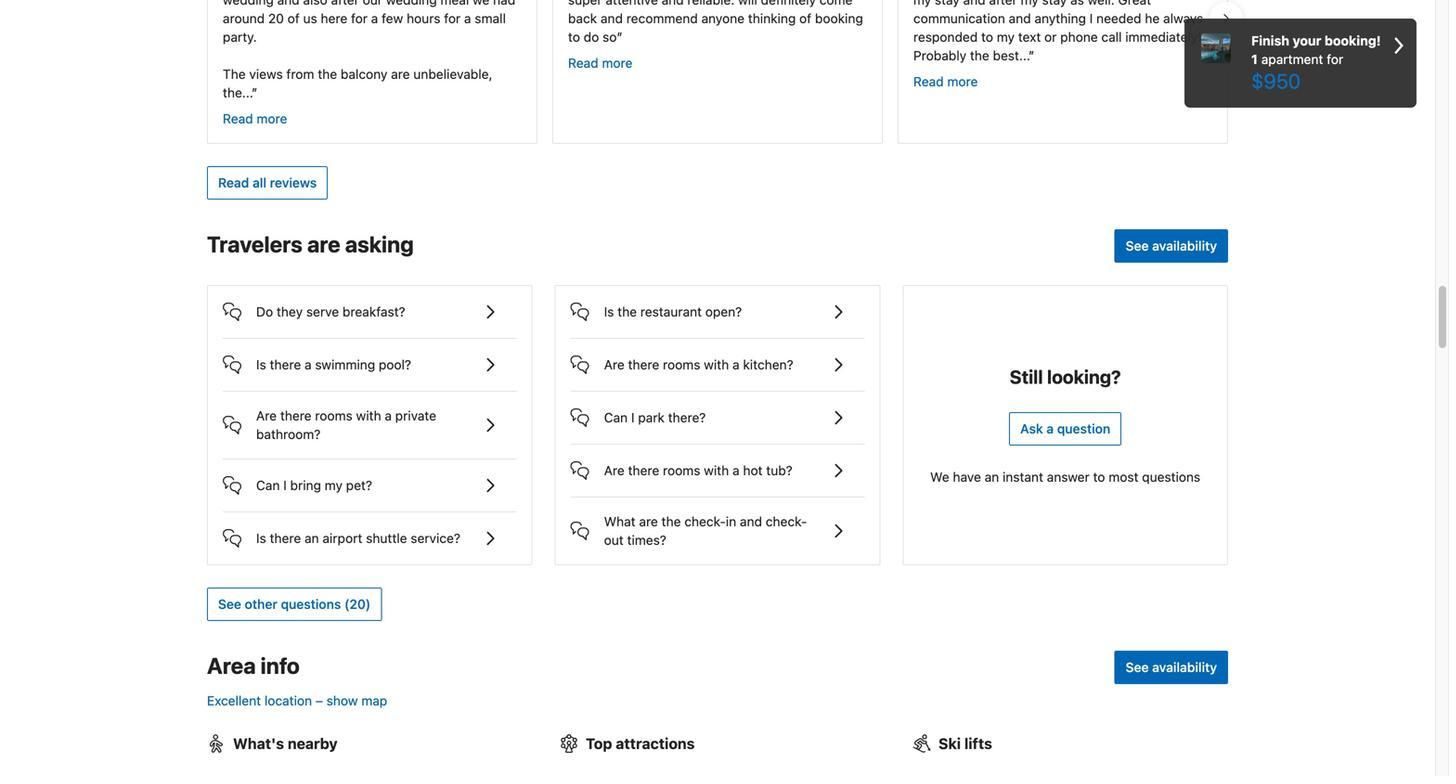Task type: vqa. For each thing, say whether or not it's contained in the screenshot.
can i bring my pet?
yes



Task type: locate. For each thing, give the bounding box(es) containing it.
1 vertical spatial see availability button
[[1115, 651, 1229, 684]]

there inside are there rooms with a private bathroom?
[[280, 408, 312, 423]]

0 horizontal spatial check-
[[685, 514, 726, 529]]

ask a question
[[1021, 421, 1111, 436]]

is inside "is the restaurant open?" button
[[604, 304, 614, 319]]

out
[[604, 533, 624, 548]]

rightchevron image
[[1395, 32, 1404, 59]]

1 vertical spatial read more
[[914, 74, 978, 89]]

with inside are there rooms with a private bathroom?
[[356, 408, 381, 423]]

0 vertical spatial see
[[1126, 238, 1149, 253]]

"
[[617, 29, 623, 44], [1029, 48, 1035, 63], [252, 85, 258, 100]]

see availability
[[1126, 238, 1218, 253], [1126, 660, 1218, 675]]

0 horizontal spatial read more
[[223, 111, 287, 126]]

all
[[253, 175, 267, 190]]

there down they
[[270, 357, 301, 372]]

do they serve breakfast?
[[256, 304, 406, 319]]

are up times?
[[639, 514, 658, 529]]

with left 'private'
[[356, 408, 381, 423]]

2 vertical spatial with
[[704, 463, 729, 478]]

–
[[316, 693, 323, 709]]

0 vertical spatial an
[[985, 469, 1000, 485]]

1 horizontal spatial i
[[632, 410, 635, 425]]

is inside is there an airport shuttle service? button
[[256, 531, 266, 546]]

0 vertical spatial see availability button
[[1115, 229, 1229, 263]]

1 vertical spatial availability
[[1153, 660, 1218, 675]]

0 horizontal spatial the
[[618, 304, 637, 319]]

rooms up there?
[[663, 357, 701, 372]]

0 vertical spatial with
[[704, 357, 729, 372]]

there down park
[[628, 463, 660, 478]]

i inside button
[[632, 410, 635, 425]]

excellent location – show map
[[207, 693, 388, 709]]

a right 'ask'
[[1047, 421, 1054, 436]]

1 horizontal spatial read more
[[568, 55, 633, 70]]

0 horizontal spatial "
[[252, 85, 258, 100]]

1 vertical spatial an
[[305, 531, 319, 546]]

can
[[604, 410, 628, 425], [256, 478, 280, 493]]

is for is the restaurant open?
[[604, 304, 614, 319]]

kitchen?
[[743, 357, 794, 372]]

0 horizontal spatial can
[[256, 478, 280, 493]]

a left kitchen?
[[733, 357, 740, 372]]

this is a carousel with rotating slides. it displays featured reviews of the property. use the next and previous buttons to navigate. region
[[192, 0, 1244, 151]]

is up other
[[256, 531, 266, 546]]

0 vertical spatial more
[[602, 55, 633, 70]]

bring
[[290, 478, 321, 493]]

i left bring
[[284, 478, 287, 493]]

are there rooms with a hot tub? button
[[571, 445, 865, 482]]

check-
[[685, 514, 726, 529], [766, 514, 808, 529]]

looking?
[[1048, 366, 1122, 388]]

1 horizontal spatial an
[[985, 469, 1000, 485]]

see for area info
[[1126, 660, 1149, 675]]

1 horizontal spatial are
[[639, 514, 658, 529]]

check- left and at the bottom of the page
[[685, 514, 726, 529]]

are for are there rooms with a private bathroom?
[[256, 408, 277, 423]]

1 vertical spatial is
[[256, 357, 266, 372]]

and
[[740, 514, 763, 529]]

rooms for kitchen?
[[663, 357, 701, 372]]

is down do
[[256, 357, 266, 372]]

i inside button
[[284, 478, 287, 493]]

1 see availability from the top
[[1126, 238, 1218, 253]]

rooms for hot
[[663, 463, 701, 478]]

2 see availability from the top
[[1126, 660, 1218, 675]]

there for are there rooms with a hot tub?
[[628, 463, 660, 478]]

are inside are there rooms with a private bathroom?
[[256, 408, 277, 423]]

rooms inside are there rooms with a private bathroom?
[[315, 408, 353, 423]]

attractions
[[616, 735, 695, 753]]

booking!
[[1325, 33, 1382, 48]]

are
[[604, 357, 625, 372], [256, 408, 277, 423], [604, 463, 625, 478]]

do they serve breakfast? button
[[223, 286, 517, 323]]

can left bring
[[256, 478, 280, 493]]

0 horizontal spatial i
[[284, 478, 287, 493]]

questions left (20)
[[281, 597, 341, 612]]

there for is there a swimming pool?
[[270, 357, 301, 372]]

is
[[604, 304, 614, 319], [256, 357, 266, 372], [256, 531, 266, 546]]

see availability button for area info
[[1115, 651, 1229, 684]]

1 vertical spatial i
[[284, 478, 287, 493]]

there for are there rooms with a kitchen?
[[628, 357, 660, 372]]

0 vertical spatial i
[[632, 410, 635, 425]]

1 vertical spatial questions
[[281, 597, 341, 612]]

travelers
[[207, 231, 303, 257]]

1 vertical spatial are
[[256, 408, 277, 423]]

can left park
[[604, 410, 628, 425]]

can for can i park there?
[[604, 410, 628, 425]]

the
[[618, 304, 637, 319], [662, 514, 681, 529]]

0 vertical spatial is
[[604, 304, 614, 319]]

an left airport
[[305, 531, 319, 546]]

0 vertical spatial rooms
[[663, 357, 701, 372]]

rooms down there?
[[663, 463, 701, 478]]

0 vertical spatial the
[[618, 304, 637, 319]]

0 horizontal spatial are
[[307, 231, 341, 257]]

1 horizontal spatial the
[[662, 514, 681, 529]]

with left hot
[[704, 463, 729, 478]]

read more button
[[568, 54, 633, 72], [914, 72, 978, 91], [223, 110, 287, 128]]

see availability button for travelers are asking
[[1115, 229, 1229, 263]]

are
[[307, 231, 341, 257], [639, 514, 658, 529]]

0 vertical spatial "
[[617, 29, 623, 44]]

i left park
[[632, 410, 635, 425]]

are for the
[[639, 514, 658, 529]]

1 vertical spatial are
[[639, 514, 658, 529]]

availability for area info
[[1153, 660, 1218, 675]]

are up what
[[604, 463, 625, 478]]

2 vertical spatial more
[[257, 111, 287, 126]]

an inside button
[[305, 531, 319, 546]]

can inside button
[[604, 410, 628, 425]]

rooms
[[663, 357, 701, 372], [315, 408, 353, 423], [663, 463, 701, 478]]

questions inside button
[[281, 597, 341, 612]]

ski lifts
[[939, 735, 993, 753]]

top
[[586, 735, 612, 753]]

questions right most
[[1143, 469, 1201, 485]]

2 availability from the top
[[1153, 660, 1218, 675]]

a inside button
[[1047, 421, 1054, 436]]

is there a swimming pool?
[[256, 357, 411, 372]]

can i park there? button
[[571, 392, 865, 429]]

airport
[[323, 531, 363, 546]]

i
[[632, 410, 635, 425], [284, 478, 287, 493]]

check- right and at the bottom of the page
[[766, 514, 808, 529]]

show
[[327, 693, 358, 709]]

0 vertical spatial read more
[[568, 55, 633, 70]]

a left 'private'
[[385, 408, 392, 423]]

area info
[[207, 653, 300, 679]]

an
[[985, 469, 1000, 485], [305, 531, 319, 546]]

0 horizontal spatial an
[[305, 531, 319, 546]]

the left restaurant
[[618, 304, 637, 319]]

a left hot
[[733, 463, 740, 478]]

questions
[[1143, 469, 1201, 485], [281, 597, 341, 612]]

2 vertical spatial "
[[252, 85, 258, 100]]

1 vertical spatial rooms
[[315, 408, 353, 423]]

can i bring my pet? button
[[223, 460, 517, 497]]

finish
[[1252, 33, 1290, 48]]

we
[[931, 469, 950, 485]]

a for are there rooms with a kitchen?
[[733, 357, 740, 372]]

2 vertical spatial rooms
[[663, 463, 701, 478]]

is inside 'is there a swimming pool?' button
[[256, 357, 266, 372]]

2 see availability button from the top
[[1115, 651, 1229, 684]]

open?
[[706, 304, 742, 319]]

2 vertical spatial are
[[604, 463, 625, 478]]

are for asking
[[307, 231, 341, 257]]

the up times?
[[662, 514, 681, 529]]

see availability for area info
[[1126, 660, 1218, 675]]

an for instant
[[985, 469, 1000, 485]]

2 check- from the left
[[766, 514, 808, 529]]

2 horizontal spatial more
[[948, 74, 978, 89]]

see
[[1126, 238, 1149, 253], [218, 597, 241, 612], [1126, 660, 1149, 675]]

1 vertical spatial "
[[1029, 48, 1035, 63]]

answer
[[1047, 469, 1090, 485]]

are inside what are the check-in and check- out times?
[[639, 514, 658, 529]]

are left asking at the top
[[307, 231, 341, 257]]

times?
[[627, 533, 667, 548]]

shuttle
[[366, 531, 407, 546]]

an right have
[[985, 469, 1000, 485]]

with up can i park there? button
[[704, 357, 729, 372]]

a for are there rooms with a private bathroom?
[[385, 408, 392, 423]]

2 vertical spatial see
[[1126, 660, 1149, 675]]

with for hot
[[704, 463, 729, 478]]

is left restaurant
[[604, 304, 614, 319]]

i for park
[[632, 410, 635, 425]]

a
[[305, 357, 312, 372], [733, 357, 740, 372], [385, 408, 392, 423], [1047, 421, 1054, 436], [733, 463, 740, 478]]

0 vertical spatial questions
[[1143, 469, 1201, 485]]

private
[[395, 408, 437, 423]]

do
[[256, 304, 273, 319]]

read more
[[568, 55, 633, 70], [914, 74, 978, 89], [223, 111, 287, 126]]

1 vertical spatial see availability
[[1126, 660, 1218, 675]]

0 vertical spatial can
[[604, 410, 628, 425]]

0 horizontal spatial questions
[[281, 597, 341, 612]]

1 horizontal spatial check-
[[766, 514, 808, 529]]

there down bring
[[270, 531, 301, 546]]

there up park
[[628, 357, 660, 372]]

map
[[362, 693, 388, 709]]

with
[[704, 357, 729, 372], [356, 408, 381, 423], [704, 463, 729, 478]]

1 horizontal spatial "
[[617, 29, 623, 44]]

see availability button
[[1115, 229, 1229, 263], [1115, 651, 1229, 684]]

my
[[325, 478, 343, 493]]

1 availability from the top
[[1153, 238, 1218, 253]]

can inside button
[[256, 478, 280, 493]]

1 horizontal spatial can
[[604, 410, 628, 425]]

other
[[245, 597, 278, 612]]

1 vertical spatial can
[[256, 478, 280, 493]]

0 vertical spatial are
[[307, 231, 341, 257]]

what are the check-in and check- out times? button
[[571, 498, 865, 550]]

availability
[[1153, 238, 1218, 253], [1153, 660, 1218, 675]]

are up bathroom?
[[256, 408, 277, 423]]

pet?
[[346, 478, 372, 493]]

what are the check-in and check- out times?
[[604, 514, 808, 548]]

are there rooms with a kitchen? button
[[571, 339, 865, 376]]

what's nearby
[[233, 735, 338, 753]]

1 vertical spatial the
[[662, 514, 681, 529]]

0 vertical spatial see availability
[[1126, 238, 1218, 253]]

2 vertical spatial is
[[256, 531, 266, 546]]

are there rooms with a hot tub?
[[604, 463, 793, 478]]

0 vertical spatial availability
[[1153, 238, 1218, 253]]

2 vertical spatial read more
[[223, 111, 287, 126]]

0 vertical spatial are
[[604, 357, 625, 372]]

swimming
[[315, 357, 375, 372]]

1 see availability button from the top
[[1115, 229, 1229, 263]]

there up bathroom?
[[280, 408, 312, 423]]

rooms up bathroom?
[[315, 408, 353, 423]]

are up can i park there?
[[604, 357, 625, 372]]

1 vertical spatial with
[[356, 408, 381, 423]]

a inside are there rooms with a private bathroom?
[[385, 408, 392, 423]]



Task type: describe. For each thing, give the bounding box(es) containing it.
availability for travelers are asking
[[1153, 238, 1218, 253]]

2 horizontal spatial read more
[[914, 74, 978, 89]]

1 horizontal spatial questions
[[1143, 469, 1201, 485]]

$950
[[1252, 69, 1301, 93]]

see for travelers are asking
[[1126, 238, 1149, 253]]

bathroom?
[[256, 427, 321, 442]]

to
[[1094, 469, 1106, 485]]

can i bring my pet?
[[256, 478, 372, 493]]

ski
[[939, 735, 961, 753]]

is there an airport shuttle service?
[[256, 531, 461, 546]]

2 horizontal spatial read more button
[[914, 72, 978, 91]]

1 check- from the left
[[685, 514, 726, 529]]

question
[[1058, 421, 1111, 436]]

is for is there a swimming pool?
[[256, 357, 266, 372]]

for
[[1327, 52, 1344, 67]]

1 horizontal spatial read more button
[[568, 54, 633, 72]]

have
[[953, 469, 982, 485]]

an for airport
[[305, 531, 319, 546]]

is the restaurant open?
[[604, 304, 742, 319]]

can for can i bring my pet?
[[256, 478, 280, 493]]

apartment
[[1262, 52, 1324, 67]]

excellent location – show map link
[[207, 693, 388, 709]]

(20)
[[345, 597, 371, 612]]

see other questions (20)
[[218, 597, 371, 612]]

still
[[1010, 366, 1044, 388]]

in
[[726, 514, 737, 529]]

is the restaurant open? button
[[571, 286, 865, 323]]

your
[[1293, 33, 1322, 48]]

most
[[1109, 469, 1139, 485]]

1
[[1252, 52, 1259, 67]]

finish your booking! 1 apartment for $950
[[1252, 33, 1382, 93]]

see other questions (20) button
[[207, 588, 382, 621]]

ask a question button
[[1010, 412, 1122, 446]]

pool?
[[379, 357, 411, 372]]

top attractions
[[586, 735, 695, 753]]

are there rooms with a kitchen?
[[604, 357, 794, 372]]

are for are there rooms with a kitchen?
[[604, 357, 625, 372]]

restaurant
[[641, 304, 702, 319]]

instant
[[1003, 469, 1044, 485]]

a left swimming
[[305, 357, 312, 372]]

we have an instant answer to most questions
[[931, 469, 1201, 485]]

breakfast?
[[343, 304, 406, 319]]

is there an airport shuttle service? button
[[223, 513, 517, 550]]

asking
[[345, 231, 414, 257]]

2 horizontal spatial "
[[1029, 48, 1035, 63]]

read inside button
[[218, 175, 249, 190]]

with for private
[[356, 408, 381, 423]]

serve
[[306, 304, 339, 319]]

1 vertical spatial more
[[948, 74, 978, 89]]

ask
[[1021, 421, 1044, 436]]

a for are there rooms with a hot tub?
[[733, 463, 740, 478]]

they
[[277, 304, 303, 319]]

the inside what are the check-in and check- out times?
[[662, 514, 681, 529]]

still looking?
[[1010, 366, 1122, 388]]

travelers are asking
[[207, 231, 414, 257]]

1 horizontal spatial more
[[602, 55, 633, 70]]

the inside button
[[618, 304, 637, 319]]

read all reviews
[[218, 175, 317, 190]]

there for are there rooms with a private bathroom?
[[280, 408, 312, 423]]

what's
[[233, 735, 284, 753]]

info
[[261, 653, 300, 679]]

0 horizontal spatial more
[[257, 111, 287, 126]]

there?
[[668, 410, 706, 425]]

rooms for private
[[315, 408, 353, 423]]

1 vertical spatial see
[[218, 597, 241, 612]]

0 horizontal spatial read more button
[[223, 110, 287, 128]]

read all reviews button
[[207, 166, 328, 200]]

are for are there rooms with a hot tub?
[[604, 463, 625, 478]]

there for is there an airport shuttle service?
[[270, 531, 301, 546]]

are there rooms with a private bathroom?
[[256, 408, 437, 442]]

with for kitchen?
[[704, 357, 729, 372]]

i for bring
[[284, 478, 287, 493]]

is for is there an airport shuttle service?
[[256, 531, 266, 546]]

excellent
[[207, 693, 261, 709]]

hot
[[743, 463, 763, 478]]

nearby
[[288, 735, 338, 753]]

area
[[207, 653, 256, 679]]

service?
[[411, 531, 461, 546]]

location
[[265, 693, 312, 709]]

is there a swimming pool? button
[[223, 339, 517, 376]]

park
[[638, 410, 665, 425]]

reviews
[[270, 175, 317, 190]]

can i park there?
[[604, 410, 706, 425]]

lifts
[[965, 735, 993, 753]]

tub?
[[767, 463, 793, 478]]

see availability for travelers are asking
[[1126, 238, 1218, 253]]

what
[[604, 514, 636, 529]]

are there rooms with a private bathroom? button
[[223, 392, 517, 444]]



